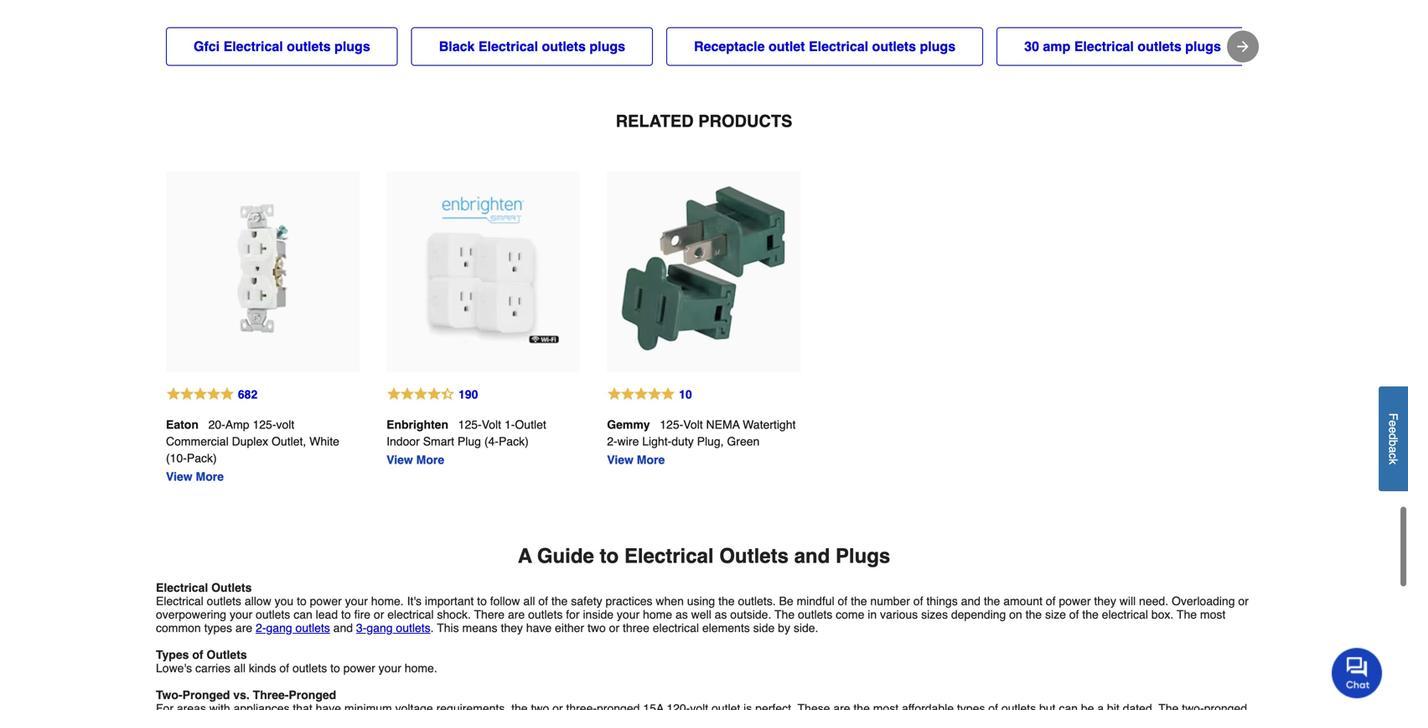 Task type: describe. For each thing, give the bounding box(es) containing it.
outlet
[[769, 39, 805, 54]]

outlets inside types of outlets lowe's carries all kinds of outlets to power your home.
[[293, 661, 327, 675]]

3-
[[356, 621, 367, 635]]

2 gang from the left
[[367, 621, 393, 635]]

electrical up when
[[624, 544, 714, 568]]

means
[[462, 621, 498, 635]]

20-
[[208, 418, 225, 431]]

duplex
[[232, 435, 268, 448]]

view more for 2-
[[607, 453, 665, 466]]

amount
[[1004, 594, 1043, 608]]

electrical right the gfci
[[223, 39, 283, 54]]

2 plugs from the left
[[590, 39, 625, 54]]

commercial
[[166, 435, 229, 448]]

receptacle
[[694, 39, 765, 54]]

depending
[[951, 608, 1006, 621]]

types
[[204, 621, 232, 635]]

3 plugs from the left
[[920, 39, 956, 54]]

related
[[616, 111, 694, 131]]

outside.
[[730, 608, 771, 621]]

elements
[[702, 621, 750, 635]]

white
[[309, 435, 339, 448]]

allow
[[245, 594, 271, 608]]

inside
[[583, 608, 614, 621]]

vs.
[[233, 688, 250, 702]]

types
[[156, 648, 189, 661]]

nema
[[706, 418, 740, 431]]

watertight
[[743, 418, 796, 431]]

light-
[[642, 435, 672, 448]]

electrical right the "black"
[[479, 39, 538, 54]]

gfci electrical outlets plugs
[[194, 39, 370, 54]]

types of outlets lowe's carries all kinds of outlets to power your home.
[[156, 648, 437, 675]]

can
[[294, 608, 312, 621]]

1 horizontal spatial or
[[609, 621, 620, 635]]

.
[[431, 621, 434, 635]]

view more button for 2-
[[607, 451, 665, 468]]

1 plugs from the left
[[335, 39, 370, 54]]

and inside electrical outlets allow you to power your home. it's important to follow all of the safety practices when using the outlets. be mindful of the number of things and the amount of power they will need. overloading or overpowering your outlets can lead to fire or electrical shock. there are outlets for inside your home as well as outside. the outlets come in various sizes depending on the size of the electrical box. the most common types are
[[961, 594, 981, 608]]

2 horizontal spatial or
[[1238, 594, 1249, 608]]

f e e d b a c k button
[[1379, 387, 1408, 491]]

overloading
[[1172, 594, 1235, 608]]

practices
[[606, 594, 653, 608]]

follow
[[490, 594, 520, 608]]

electrical right amp
[[1074, 39, 1134, 54]]

volt for (4-
[[482, 418, 501, 431]]

view for 20-amp 125-volt commercial duplex outlet, white (10-pack)
[[166, 470, 193, 483]]

the left safety
[[551, 594, 568, 608]]

well
[[691, 608, 711, 621]]

more for duplex
[[196, 470, 224, 483]]

products
[[698, 111, 792, 131]]

2-gang outlets link
[[256, 621, 330, 635]]

two
[[588, 621, 606, 635]]

there
[[474, 608, 505, 621]]

come
[[836, 608, 865, 621]]

various
[[880, 608, 918, 621]]

of up have
[[538, 594, 548, 608]]

in
[[868, 608, 877, 621]]

all inside electrical outlets allow you to power your home. it's important to follow all of the safety practices when using the outlets. be mindful of the number of things and the amount of power they will need. overloading or overpowering your outlets can lead to fire or electrical shock. there are outlets for inside your home as well as outside. the outlets come in various sizes depending on the size of the electrical box. the most common types are
[[523, 594, 535, 608]]

two-pronged vs. three-pronged
[[156, 688, 336, 702]]

black electrical outlets plugs
[[439, 39, 625, 54]]

three
[[623, 621, 650, 635]]

125-volt 1-outlet indoor smart plug (4-pack)
[[387, 418, 546, 448]]

volt for duty
[[683, 418, 703, 431]]

plug,
[[697, 435, 724, 448]]

black
[[439, 39, 475, 54]]

3-gang outlets link
[[356, 621, 431, 635]]

more for wire
[[637, 453, 665, 466]]

safety
[[571, 594, 602, 608]]

0 vertical spatial outlets
[[719, 544, 789, 568]]

1 gang from the left
[[266, 621, 292, 635]]

d
[[1387, 433, 1400, 440]]

home. inside electrical outlets allow you to power your home. it's important to follow all of the safety practices when using the outlets. be mindful of the number of things and the amount of power they will need. overloading or overpowering your outlets can lead to fire or electrical shock. there are outlets for inside your home as well as outside. the outlets come in various sizes depending on the size of the electrical box. the most common types are
[[371, 594, 404, 608]]

the right size
[[1082, 608, 1099, 621]]

related products
[[616, 111, 792, 131]]

pack) inside 125-volt 1-outlet indoor smart plug (4-pack)
[[499, 435, 529, 448]]

of left "things"
[[914, 594, 923, 608]]

0 horizontal spatial are
[[235, 621, 252, 635]]

things
[[927, 594, 958, 608]]

2 horizontal spatial electrical
[[1102, 608, 1148, 621]]

amp
[[225, 418, 249, 431]]

125- for 125-volt 1-outlet indoor smart plug (4-pack)
[[458, 418, 482, 431]]

0 horizontal spatial electrical
[[387, 608, 434, 621]]

side
[[753, 621, 775, 635]]

of right size
[[1069, 608, 1079, 621]]

view more button for commercial
[[166, 468, 224, 485]]

home
[[643, 608, 672, 621]]

common
[[156, 621, 201, 635]]

size
[[1045, 608, 1066, 621]]

your left you
[[230, 608, 252, 621]]

f
[[1387, 413, 1400, 420]]

1 horizontal spatial electrical
[[653, 621, 699, 635]]

(4-
[[484, 435, 499, 448]]

power inside types of outlets lowe's carries all kinds of outlets to power your home.
[[343, 661, 375, 675]]

overpowering
[[156, 608, 226, 621]]

of right mindful
[[838, 594, 848, 608]]

2-gang outlets and 3-gang outlets . this means they have either two or three electrical elements side by side.
[[256, 621, 819, 635]]

125- inside 20-amp 125-volt commercial duplex outlet, white (10-pack)
[[253, 418, 276, 431]]

30
[[1024, 39, 1039, 54]]

a
[[518, 544, 532, 568]]

2 as from the left
[[715, 608, 727, 621]]

2 horizontal spatial power
[[1059, 594, 1091, 608]]

receptacle outlet electrical outlets plugs
[[694, 39, 956, 54]]

to right guide
[[600, 544, 619, 568]]

it's
[[407, 594, 422, 608]]

lowe's
[[156, 661, 192, 675]]

have
[[526, 621, 552, 635]]

duty
[[672, 435, 694, 448]]

of right kinds
[[279, 661, 289, 675]]

on
[[1009, 608, 1022, 621]]

you
[[275, 594, 294, 608]]

125- for 125-volt nema watertight 2-wire light-duty plug, green
[[660, 418, 683, 431]]

plugs
[[836, 544, 890, 568]]

kinds
[[249, 661, 276, 675]]

most
[[1200, 608, 1226, 621]]

outlet
[[515, 418, 546, 431]]

volt
[[276, 418, 294, 431]]



Task type: vqa. For each thing, say whether or not it's contained in the screenshot.
THE A RED CRAFTSMAN CORDLESS FINISH NAILER. image
no



Task type: locate. For each thing, give the bounding box(es) containing it.
2 e from the top
[[1387, 427, 1400, 433]]

will
[[1120, 594, 1136, 608]]

view down (10-
[[166, 470, 193, 483]]

to
[[600, 544, 619, 568], [297, 594, 307, 608], [477, 594, 487, 608], [341, 608, 351, 621], [330, 661, 340, 675]]

(10-
[[166, 451, 187, 465]]

125- up duplex on the bottom of the page
[[253, 418, 276, 431]]

pronged down carries
[[182, 688, 230, 702]]

and
[[794, 544, 830, 568], [961, 594, 981, 608], [333, 621, 353, 635]]

2- inside 125-volt nema watertight 2-wire light-duty plug, green
[[607, 435, 618, 448]]

1 pronged from the left
[[182, 688, 230, 702]]

125-volt nema watertight 2-wire light-duty plug, green
[[607, 418, 796, 448]]

0 vertical spatial and
[[794, 544, 830, 568]]

electrical up common on the bottom left of the page
[[156, 594, 204, 608]]

using
[[687, 594, 715, 608]]

2 vertical spatial and
[[333, 621, 353, 635]]

1 horizontal spatial more
[[416, 453, 444, 466]]

1 horizontal spatial and
[[794, 544, 830, 568]]

be
[[779, 594, 794, 608]]

0 horizontal spatial volt
[[482, 418, 501, 431]]

the left on
[[984, 594, 1000, 608]]

they left have
[[501, 621, 523, 635]]

electrical outlets
[[156, 581, 252, 594]]

eaton
[[166, 418, 199, 431]]

guide
[[537, 544, 594, 568]]

electrical
[[387, 608, 434, 621], [1102, 608, 1148, 621], [653, 621, 699, 635]]

1 vertical spatial and
[[961, 594, 981, 608]]

power left the fire
[[310, 594, 342, 608]]

1 horizontal spatial are
[[508, 608, 525, 621]]

or
[[1238, 594, 1249, 608], [374, 608, 384, 621], [609, 621, 620, 635]]

wire
[[618, 435, 639, 448]]

and right "things"
[[961, 594, 981, 608]]

your down 3-gang outlets link
[[379, 661, 401, 675]]

pack)
[[499, 435, 529, 448], [187, 451, 217, 465]]

2- down gemmy
[[607, 435, 618, 448]]

30 amp electrical outlets plugs link
[[997, 27, 1249, 66]]

2 volt from the left
[[683, 418, 703, 431]]

2- down allow
[[256, 621, 266, 635]]

4 plugs from the left
[[1185, 39, 1221, 54]]

power down the 3- on the bottom of the page
[[343, 661, 375, 675]]

1 horizontal spatial view
[[387, 453, 413, 466]]

0 horizontal spatial 125-
[[253, 418, 276, 431]]

shock.
[[437, 608, 471, 621]]

mindful
[[797, 594, 835, 608]]

0 vertical spatial they
[[1094, 594, 1116, 608]]

pronged down types of outlets lowe's carries all kinds of outlets to power your home.
[[289, 688, 336, 702]]

to down lead
[[330, 661, 340, 675]]

0 horizontal spatial 2-
[[256, 621, 266, 635]]

power right amount
[[1059, 594, 1091, 608]]

your left home
[[617, 608, 640, 621]]

or right two
[[609, 621, 620, 635]]

125- up plug
[[458, 418, 482, 431]]

outlets up outlets.
[[719, 544, 789, 568]]

enbrighten
[[387, 418, 448, 431]]

outlets down types
[[207, 648, 247, 661]]

outlets
[[287, 39, 331, 54], [542, 39, 586, 54], [872, 39, 916, 54], [1138, 39, 1182, 54], [207, 594, 241, 608], [256, 608, 290, 621], [528, 608, 563, 621], [798, 608, 833, 621], [296, 621, 330, 635], [396, 621, 431, 635], [293, 661, 327, 675]]

electrical down when
[[653, 621, 699, 635]]

1 horizontal spatial volt
[[683, 418, 703, 431]]

and up mindful
[[794, 544, 830, 568]]

1 horizontal spatial all
[[523, 594, 535, 608]]

view more for indoor
[[387, 453, 444, 466]]

1 horizontal spatial pack)
[[499, 435, 529, 448]]

they inside electrical outlets allow you to power your home. it's important to follow all of the safety practices when using the outlets. be mindful of the number of things and the amount of power they will need. overloading or overpowering your outlets can lead to fire or electrical shock. there are outlets for inside your home as well as outside. the outlets come in various sizes depending on the size of the electrical box. the most common types are
[[1094, 594, 1116, 608]]

1 volt from the left
[[482, 418, 501, 431]]

all right follow
[[523, 594, 535, 608]]

0 vertical spatial 2-
[[607, 435, 618, 448]]

more
[[416, 453, 444, 466], [637, 453, 665, 466], [196, 470, 224, 483]]

1 horizontal spatial view more button
[[387, 451, 444, 468]]

1 vertical spatial home.
[[405, 661, 437, 675]]

to right you
[[297, 594, 307, 608]]

2 horizontal spatial and
[[961, 594, 981, 608]]

home. down .
[[405, 661, 437, 675]]

1 horizontal spatial as
[[715, 608, 727, 621]]

0 vertical spatial pack)
[[499, 435, 529, 448]]

1 horizontal spatial view more
[[387, 453, 444, 466]]

2 horizontal spatial view more button
[[607, 451, 665, 468]]

volt up duty at the bottom left
[[683, 418, 703, 431]]

0 horizontal spatial view more button
[[166, 468, 224, 485]]

0 horizontal spatial view
[[166, 470, 193, 483]]

of right types
[[192, 648, 203, 661]]

the left 'in'
[[851, 594, 867, 608]]

by
[[778, 621, 790, 635]]

home. left it's on the left bottom
[[371, 594, 404, 608]]

e up d
[[1387, 420, 1400, 427]]

electrical
[[223, 39, 283, 54], [479, 39, 538, 54], [809, 39, 869, 54], [1074, 39, 1134, 54], [624, 544, 714, 568], [156, 581, 208, 594], [156, 594, 204, 608]]

outlet,
[[272, 435, 306, 448]]

pack) down the "1-"
[[499, 435, 529, 448]]

190
[[459, 388, 478, 401]]

electrical left 'this' at bottom
[[387, 608, 434, 621]]

more for smart
[[416, 453, 444, 466]]

box.
[[1152, 608, 1174, 621]]

2 horizontal spatial 125-
[[660, 418, 683, 431]]

10
[[679, 388, 692, 401]]

view more button for indoor
[[387, 451, 444, 468]]

they left will
[[1094, 594, 1116, 608]]

green
[[727, 435, 760, 448]]

outlets
[[719, 544, 789, 568], [211, 581, 252, 594], [207, 648, 247, 661]]

view more button down (10-
[[166, 468, 224, 485]]

of
[[538, 594, 548, 608], [838, 594, 848, 608], [914, 594, 923, 608], [1046, 594, 1056, 608], [1069, 608, 1079, 621], [192, 648, 203, 661], [279, 661, 289, 675]]

0 horizontal spatial or
[[374, 608, 384, 621]]

two-
[[156, 688, 182, 702]]

1 horizontal spatial power
[[343, 661, 375, 675]]

1 horizontal spatial gang
[[367, 621, 393, 635]]

electrical inside electrical outlets allow you to power your home. it's important to follow all of the safety practices when using the outlets. be mindful of the number of things and the amount of power they will need. overloading or overpowering your outlets can lead to fire or electrical shock. there are outlets for inside your home as well as outside. the outlets come in various sizes depending on the size of the electrical box. the most common types are
[[156, 594, 204, 608]]

electrical right outlet
[[809, 39, 869, 54]]

0 horizontal spatial power
[[310, 594, 342, 608]]

1 vertical spatial 2-
[[256, 621, 266, 635]]

view more down the indoor
[[387, 453, 444, 466]]

to inside types of outlets lowe's carries all kinds of outlets to power your home.
[[330, 661, 340, 675]]

view more down wire
[[607, 453, 665, 466]]

2 horizontal spatial more
[[637, 453, 665, 466]]

125- up duty at the bottom left
[[660, 418, 683, 431]]

0 horizontal spatial home.
[[371, 594, 404, 608]]

outlets.
[[738, 594, 776, 608]]

when
[[656, 594, 684, 608]]

125-volt 1-outlet indoor smart plug (4-pack) image
[[400, 185, 567, 352]]

125- inside 125-volt 1-outlet indoor smart plug (4-pack)
[[458, 418, 482, 431]]

receptacle outlet electrical outlets plugs link
[[666, 27, 983, 66]]

2 vertical spatial outlets
[[207, 648, 247, 661]]

view more button down the indoor
[[387, 451, 444, 468]]

0 horizontal spatial and
[[333, 621, 353, 635]]

home.
[[371, 594, 404, 608], [405, 661, 437, 675]]

1 125- from the left
[[253, 418, 276, 431]]

2 horizontal spatial view more
[[607, 453, 665, 466]]

1-
[[505, 418, 515, 431]]

all
[[523, 594, 535, 608], [234, 661, 246, 675]]

or right most
[[1238, 594, 1249, 608]]

a
[[1387, 446, 1400, 453]]

important
[[425, 594, 474, 608]]

0 horizontal spatial all
[[234, 661, 246, 675]]

volt inside 125-volt nema watertight 2-wire light-duty plug, green
[[683, 418, 703, 431]]

0 horizontal spatial as
[[676, 608, 688, 621]]

2 pronged from the left
[[289, 688, 336, 702]]

1 vertical spatial outlets
[[211, 581, 252, 594]]

your up the 3- on the bottom of the page
[[345, 594, 368, 608]]

home. inside types of outlets lowe's carries all kinds of outlets to power your home.
[[405, 661, 437, 675]]

view for 125-volt nema watertight 2-wire light-duty plug, green
[[607, 453, 634, 466]]

as left well
[[676, 608, 688, 621]]

0 horizontal spatial pronged
[[182, 688, 230, 702]]

view down the indoor
[[387, 453, 413, 466]]

view for 125-volt 1-outlet indoor smart plug (4-pack)
[[387, 453, 413, 466]]

125-volt nema watertight 2-wire light-duty plug, green image
[[621, 185, 787, 352]]

are right types
[[235, 621, 252, 635]]

are left have
[[508, 608, 525, 621]]

1 e from the top
[[1387, 420, 1400, 427]]

more down light-
[[637, 453, 665, 466]]

view more button
[[387, 451, 444, 468], [607, 451, 665, 468], [166, 468, 224, 485]]

pronged
[[182, 688, 230, 702], [289, 688, 336, 702]]

view
[[387, 453, 413, 466], [607, 453, 634, 466], [166, 470, 193, 483]]

pack) inside 20-amp 125-volt commercial duplex outlet, white (10-pack)
[[187, 451, 217, 465]]

1 horizontal spatial home.
[[405, 661, 437, 675]]

1 vertical spatial pack)
[[187, 451, 217, 465]]

1 horizontal spatial pronged
[[289, 688, 336, 702]]

125- inside 125-volt nema watertight 2-wire light-duty plug, green
[[660, 418, 683, 431]]

carries
[[195, 661, 231, 675]]

lead
[[316, 608, 338, 621]]

more down smart
[[416, 453, 444, 466]]

your inside types of outlets lowe's carries all kinds of outlets to power your home.
[[379, 661, 401, 675]]

2 the from the left
[[1177, 608, 1197, 621]]

gfci electrical outlets plugs link
[[166, 27, 398, 66]]

volt up (4-
[[482, 418, 501, 431]]

arrow right image
[[1235, 38, 1252, 55]]

indoor
[[387, 435, 420, 448]]

view more down (10-
[[166, 470, 224, 483]]

outlets up types
[[211, 581, 252, 594]]

of right amount
[[1046, 594, 1056, 608]]

to left the fire
[[341, 608, 351, 621]]

1 as from the left
[[676, 608, 688, 621]]

view more
[[387, 453, 444, 466], [607, 453, 665, 466], [166, 470, 224, 483]]

0 horizontal spatial view more
[[166, 470, 224, 483]]

gang down you
[[266, 621, 292, 635]]

1 horizontal spatial 125-
[[458, 418, 482, 431]]

1 vertical spatial they
[[501, 621, 523, 635]]

the
[[551, 594, 568, 608], [718, 594, 735, 608], [851, 594, 867, 608], [984, 594, 1000, 608], [1026, 608, 1042, 621], [1082, 608, 1099, 621]]

plug
[[458, 435, 481, 448]]

1 horizontal spatial 2-
[[607, 435, 618, 448]]

the right using
[[718, 594, 735, 608]]

and left the 3- on the bottom of the page
[[333, 621, 353, 635]]

for
[[566, 608, 580, 621]]

1 vertical spatial all
[[234, 661, 246, 675]]

20-amp 125-volt commercial duplex outlet, white (10-pack) image
[[179, 185, 346, 352]]

0 vertical spatial all
[[523, 594, 535, 608]]

pack) down commercial
[[187, 451, 217, 465]]

gang left .
[[367, 621, 393, 635]]

all inside types of outlets lowe's carries all kinds of outlets to power your home.
[[234, 661, 246, 675]]

sizes
[[921, 608, 948, 621]]

2 125- from the left
[[458, 418, 482, 431]]

0 horizontal spatial they
[[501, 621, 523, 635]]

a guide to electrical outlets and plugs
[[518, 544, 890, 568]]

need.
[[1139, 594, 1169, 608]]

all left kinds
[[234, 661, 246, 675]]

more down commercial
[[196, 470, 224, 483]]

amp
[[1043, 39, 1071, 54]]

0 vertical spatial home.
[[371, 594, 404, 608]]

3 125- from the left
[[660, 418, 683, 431]]

2 horizontal spatial view
[[607, 453, 634, 466]]

0 horizontal spatial the
[[775, 608, 795, 621]]

to left follow
[[477, 594, 487, 608]]

number
[[870, 594, 910, 608]]

1 horizontal spatial the
[[1177, 608, 1197, 621]]

1 the from the left
[[775, 608, 795, 621]]

as right well
[[715, 608, 727, 621]]

volt inside 125-volt 1-outlet indoor smart plug (4-pack)
[[482, 418, 501, 431]]

e up b
[[1387, 427, 1400, 433]]

view more for commercial
[[166, 470, 224, 483]]

the right on
[[1026, 608, 1042, 621]]

1 horizontal spatial they
[[1094, 594, 1116, 608]]

or right the fire
[[374, 608, 384, 621]]

electrical up overpowering
[[156, 581, 208, 594]]

volt
[[482, 418, 501, 431], [683, 418, 703, 431]]

electrical left box.
[[1102, 608, 1148, 621]]

682
[[238, 388, 258, 401]]

c
[[1387, 453, 1400, 459]]

chat invite button image
[[1332, 647, 1383, 698]]

either
[[555, 621, 584, 635]]

electrical outlets allow you to power your home. it's important to follow all of the safety practices when using the outlets. be mindful of the number of things and the amount of power they will need. overloading or overpowering your outlets can lead to fire or electrical shock. there are outlets for inside your home as well as outside. the outlets come in various sizes depending on the size of the electrical box. the most common types are
[[156, 594, 1249, 635]]

0 horizontal spatial pack)
[[187, 451, 217, 465]]

30 amp electrical outlets plugs
[[1024, 39, 1221, 54]]

20-amp 125-volt commercial duplex outlet, white (10-pack)
[[166, 418, 339, 465]]

power
[[310, 594, 342, 608], [1059, 594, 1091, 608], [343, 661, 375, 675]]

three-
[[253, 688, 289, 702]]

0 horizontal spatial gang
[[266, 621, 292, 635]]

view more button down wire
[[607, 451, 665, 468]]

0 horizontal spatial more
[[196, 470, 224, 483]]

outlets inside types of outlets lowe's carries all kinds of outlets to power your home.
[[207, 648, 247, 661]]

view down wire
[[607, 453, 634, 466]]



